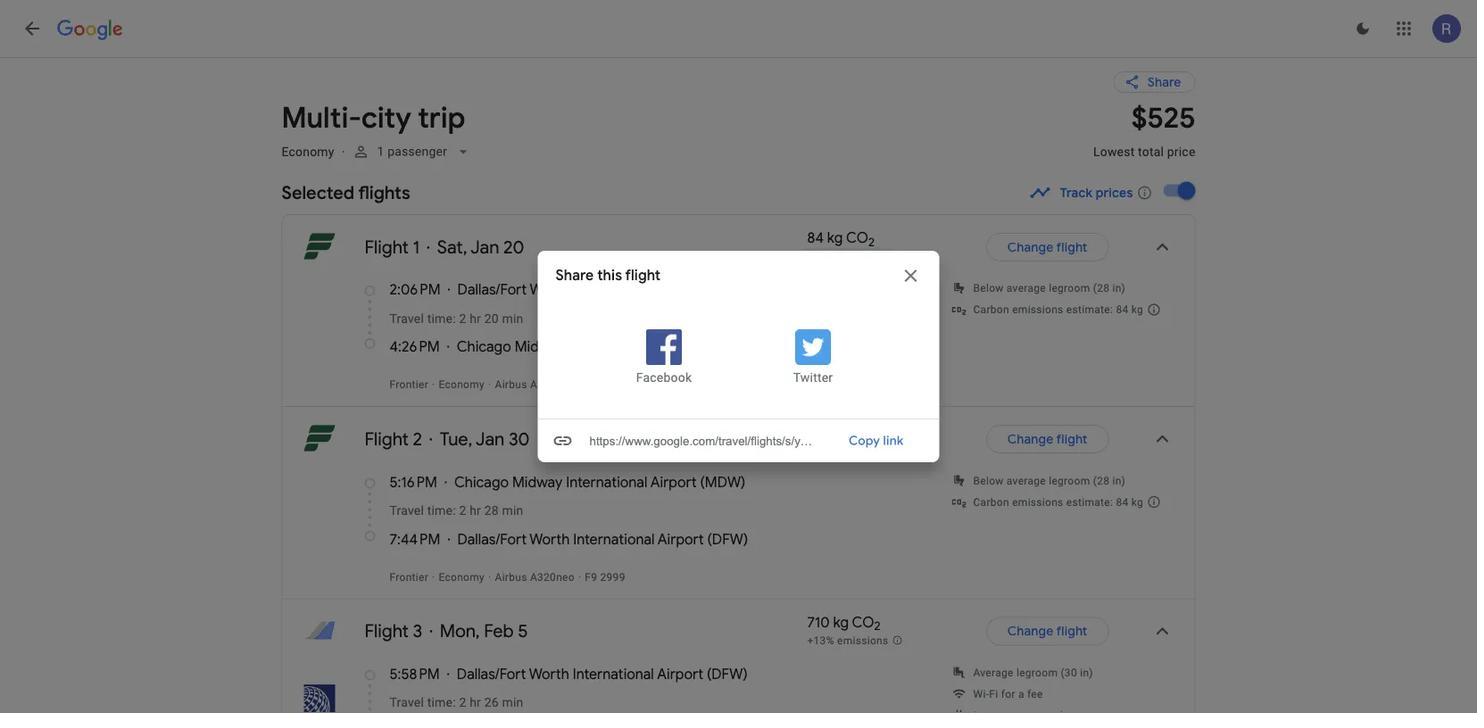 Task type: locate. For each thing, give the bounding box(es) containing it.
chicago up 28
[[454, 473, 509, 491]]

f9 2999
[[585, 571, 626, 583]]

2 vertical spatial worth
[[529, 665, 569, 683]]

emissions inside 84 kg co 2 -21% emissions
[[835, 251, 886, 264]]

Departure time: 5:16 PM. text field
[[390, 473, 437, 491]]

1 change from the top
[[1008, 239, 1054, 255]]

travel time: 2 hr 28 min
[[390, 503, 524, 518]]

a320neo down chicago midway international airport
[[530, 379, 575, 391]]

2 airbus from the top
[[495, 571, 527, 583]]

1 vertical spatial 20
[[484, 311, 499, 326]]

1 vertical spatial dallas/fort
[[457, 530, 527, 548]]

1 vertical spatial carbon emissions estimate: 84 kilograms element
[[974, 496, 1144, 508]]

co
[[846, 229, 869, 247], [846, 421, 869, 439], [852, 613, 875, 632]]

1 vertical spatial (28
[[1093, 474, 1110, 487]]

0 vertical spatial airbus a320neo
[[495, 379, 575, 391]]

airbus up 5
[[495, 571, 527, 583]]

list
[[283, 215, 1195, 713]]

0 vertical spatial change flight button
[[986, 233, 1109, 262]]

0 vertical spatial a320neo
[[530, 379, 575, 391]]

tue, jan 30
[[440, 428, 530, 451]]

2 below average legroom (28 in) from the top
[[974, 474, 1126, 487]]

20 right sat,
[[504, 236, 524, 258]]

3 change flight button from the top
[[986, 617, 1109, 646]]

jan for tue,
[[476, 428, 505, 451]]

 image left tue,
[[429, 429, 433, 450]]

2 vertical spatial co
[[852, 613, 875, 632]]

0 vertical spatial change flight
[[1008, 239, 1088, 255]]

chicago down travel time: 2 hr 20 min
[[457, 338, 511, 356]]

share for share
[[1148, 74, 1182, 90]]

1 frontier from the top
[[390, 379, 429, 391]]

for
[[1001, 688, 1016, 700]]

worth for 5:58 pm
[[529, 665, 569, 683]]

flight up departure time: 2:06 pm. text field
[[365, 236, 409, 258]]

 image
[[342, 144, 345, 159], [429, 429, 433, 450], [578, 571, 581, 583]]

0 vertical spatial dallas/fort
[[458, 281, 527, 299]]

frontier for 1
[[390, 379, 429, 391]]

facebook button
[[608, 315, 721, 401]]

change flight button for 20
[[986, 233, 1109, 262]]

1 hr from the top
[[470, 311, 481, 326]]

0 vertical spatial below
[[974, 282, 1004, 295]]

kg for 84 kg co 2
[[827, 421, 843, 439]]

0 vertical spatial chicago
[[457, 338, 511, 356]]

0 vertical spatial share
[[1148, 74, 1182, 90]]

1 vertical spatial travel
[[390, 503, 424, 518]]

2 (28 from the top
[[1093, 474, 1110, 487]]

a320neo left f9 2999
[[530, 571, 575, 583]]

Arrival time: 4:26 PM. text field
[[390, 338, 440, 356]]

0 vertical spatial worth
[[530, 281, 570, 299]]

price
[[1167, 144, 1196, 159]]

2 carbon from the top
[[974, 496, 1010, 508]]

dallas/fort down 28
[[457, 530, 527, 548]]

below for flight 1
[[974, 282, 1004, 295]]

legroom
[[1049, 282, 1090, 295], [1049, 474, 1090, 487], [1017, 666, 1058, 679]]

airbus for flight 2
[[495, 571, 527, 583]]

84 inside the 84 kg co 2
[[807, 421, 824, 439]]

1 min from the top
[[502, 311, 524, 326]]

change flight for 5
[[1008, 623, 1088, 640]]

1 airbus a320neo from the top
[[495, 379, 575, 391]]

2 vertical spatial in)
[[1080, 666, 1093, 679]]

kg
[[827, 229, 843, 247], [1132, 304, 1144, 316], [827, 421, 843, 439], [1132, 496, 1144, 508], [833, 613, 849, 632]]

flight
[[365, 236, 409, 258], [365, 428, 409, 451], [365, 620, 409, 643]]

airport for 5:16 pm
[[651, 473, 697, 491]]

travel up 4:26 pm text box
[[390, 311, 424, 326]]

0 vertical spatial flight
[[365, 236, 409, 258]]

frontier for 2
[[390, 571, 429, 583]]

dallas/fort worth international airport (dfw)
[[457, 530, 748, 548], [457, 665, 748, 683]]

economy for flight 1
[[439, 379, 485, 391]]

-
[[808, 251, 812, 264], [808, 444, 812, 456]]

1 change flight button from the top
[[986, 233, 1109, 262]]

fi
[[989, 688, 998, 700]]

passenger
[[388, 144, 447, 159]]

share left this
[[556, 266, 594, 285]]

1 vertical spatial below
[[974, 474, 1004, 487]]

carbon emissions estimate: 84 kg for 2
[[974, 496, 1144, 508]]

travel down departure time: 5:16 pm. text box at left
[[390, 503, 424, 518]]

1 vertical spatial in)
[[1113, 474, 1126, 487]]

Copy link field
[[588, 427, 820, 455]]

selected flights
[[282, 181, 410, 204]]

prices
[[1096, 185, 1133, 201]]

carbon emissions estimate: 84 kilograms element for 2
[[974, 496, 1144, 508]]

2 vertical spatial hr
[[470, 695, 481, 710]]

travel down departure time: 5:58 pm. text box
[[390, 695, 424, 710]]

share for share this flight
[[556, 266, 594, 285]]

kg inside 84 kg co 2 -21% emissions
[[827, 229, 843, 247]]

travel time: 2 hr 26 min
[[390, 695, 524, 710]]

min up chicago midway international airport
[[502, 311, 524, 326]]

midway down dallas/fort worth international airport
[[515, 338, 565, 356]]

1 inside "popup button"
[[377, 144, 384, 159]]

0 vertical spatial (dfw)
[[708, 530, 748, 548]]

1 average from the top
[[1007, 282, 1046, 295]]

flight for flight 2
[[365, 428, 409, 451]]

1 vertical spatial chicago
[[454, 473, 509, 491]]

1
[[377, 144, 384, 159], [413, 236, 420, 258]]

1 vertical spatial frontier
[[390, 571, 429, 583]]

3 change flight from the top
[[1008, 623, 1088, 640]]

change
[[1008, 239, 1054, 255], [1008, 431, 1054, 447], [1008, 623, 1054, 640]]

time: down 2:06 pm
[[427, 311, 456, 326]]

a320neo for flight 1
[[530, 379, 575, 391]]

(dfw) for 5:58 pm
[[707, 665, 748, 683]]

1 horizontal spatial 20
[[504, 236, 524, 258]]

kg inside the 710 kg co 2
[[833, 613, 849, 632]]

2 vertical spatial change flight
[[1008, 623, 1088, 640]]

2 frontier from the top
[[390, 571, 429, 583]]

2 below from the top
[[974, 474, 1004, 487]]

frontier down 7:44 pm text field
[[390, 571, 429, 583]]

2 vertical spatial time:
[[427, 695, 456, 710]]

1 vertical spatial hr
[[470, 503, 481, 518]]

estimate:
[[1067, 304, 1113, 316], [1067, 496, 1113, 508]]

2 airbus a320neo from the top
[[495, 571, 575, 583]]

0 vertical spatial (28
[[1093, 282, 1110, 295]]

0 vertical spatial 21%
[[812, 251, 832, 264]]

1 vertical spatial airbus
[[495, 571, 527, 583]]

0 vertical spatial average
[[1007, 282, 1046, 295]]

2 travel from the top
[[390, 503, 424, 518]]

84 kg co 2
[[807, 421, 875, 442]]

1 down city
[[377, 144, 384, 159]]

84
[[807, 229, 824, 247], [1116, 304, 1129, 316], [807, 421, 824, 439], [1116, 496, 1129, 508]]

1 horizontal spatial  image
[[429, 429, 433, 450]]

2 inside 84 kg co 2 -21% emissions
[[869, 235, 875, 250]]

min
[[502, 311, 524, 326], [502, 503, 524, 518], [502, 695, 524, 710]]

2 inside the 84 kg co 2
[[869, 427, 875, 442]]

jan left 30
[[476, 428, 505, 451]]

average for 1
[[1007, 282, 1046, 295]]

in) for flight 1
[[1113, 282, 1126, 295]]

midway for chicago midway international airport (mdw)
[[512, 473, 563, 491]]

3 time: from the top
[[427, 695, 456, 710]]

share button
[[1114, 71, 1196, 93]]

1 time: from the top
[[427, 311, 456, 326]]

flight for flight 3
[[1057, 623, 1088, 640]]

economy down multi-
[[282, 144, 334, 159]]

1 horizontal spatial share
[[1148, 74, 1182, 90]]

1 vertical spatial flight
[[365, 428, 409, 451]]

economy up tue,
[[439, 379, 485, 391]]

carbon emissions estimate: 84 kg
[[974, 304, 1144, 316], [974, 496, 1144, 508]]

0 vertical spatial dallas/fort worth international airport (dfw)
[[457, 530, 748, 548]]

kg for 710 kg co 2
[[833, 613, 849, 632]]

tue,
[[440, 428, 473, 451]]

1 vertical spatial midway
[[512, 473, 563, 491]]

time: down 5:58 pm
[[427, 695, 456, 710]]

kg for 84 kg co 2 -21% emissions
[[827, 229, 843, 247]]

airbus a320neo up 5
[[495, 571, 575, 583]]

1 vertical spatial 1
[[413, 236, 420, 258]]

dallas/fort
[[458, 281, 527, 299], [457, 530, 527, 548], [457, 665, 526, 683]]

0 vertical spatial change
[[1008, 239, 1054, 255]]

2 vertical spatial change
[[1008, 623, 1054, 640]]

dallas/fort up 26
[[457, 665, 526, 683]]

hr
[[470, 311, 481, 326], [470, 503, 481, 518], [470, 695, 481, 710]]

2 vertical spatial dallas/fort
[[457, 665, 526, 683]]

0 horizontal spatial 20
[[484, 311, 499, 326]]

0 vertical spatial time:
[[427, 311, 456, 326]]

2 horizontal spatial  image
[[578, 571, 581, 583]]

2 flight from the top
[[365, 428, 409, 451]]

1 a320neo from the top
[[530, 379, 575, 391]]

0 vertical spatial carbon emissions estimate: 84 kg
[[974, 304, 1144, 316]]

1 below from the top
[[974, 282, 1004, 295]]

0 vertical spatial below average legroom (28 in)
[[974, 282, 1126, 295]]

share up $525 on the top of page
[[1148, 74, 1182, 90]]

2 vertical spatial travel
[[390, 695, 424, 710]]

flight 1
[[365, 236, 420, 258]]

0 vertical spatial min
[[502, 311, 524, 326]]

2 average from the top
[[1007, 474, 1046, 487]]

2 vertical spatial min
[[502, 695, 524, 710]]

change flight button
[[986, 233, 1109, 262], [986, 425, 1109, 454], [986, 617, 1109, 646]]

worth
[[530, 281, 570, 299], [530, 530, 570, 548], [529, 665, 569, 683]]

airbus a320neo for 1
[[495, 379, 575, 391]]

0 horizontal spatial share
[[556, 266, 594, 285]]

change for 5
[[1008, 623, 1054, 640]]

1 vertical spatial dallas/fort worth international airport (dfw)
[[457, 665, 748, 683]]

2 a320neo from the top
[[530, 571, 575, 583]]

525 us dollars element
[[1132, 100, 1196, 136]]

1 carbon emissions estimate: 84 kilograms element from the top
[[974, 304, 1144, 316]]

1 vertical spatial carbon
[[974, 496, 1010, 508]]

1 - from the top
[[808, 251, 812, 264]]

710
[[807, 613, 830, 632]]

3 change from the top
[[1008, 623, 1054, 640]]

0 vertical spatial  image
[[342, 144, 345, 159]]

international for 5:58 pm
[[573, 665, 654, 683]]

2 estimate: from the top
[[1067, 496, 1113, 508]]

jan right sat,
[[470, 236, 499, 258]]

this
[[597, 266, 622, 285]]

1 flight from the top
[[365, 236, 409, 258]]

change flight for 20
[[1008, 239, 1088, 255]]

0 vertical spatial frontier
[[390, 379, 429, 391]]

(28 for flight 2
[[1093, 474, 1110, 487]]

city
[[361, 100, 411, 136]]

3 min from the top
[[502, 695, 524, 710]]

time: for 2
[[427, 503, 456, 518]]

1 vertical spatial worth
[[530, 530, 570, 548]]

1 travel from the top
[[390, 311, 424, 326]]

share inside button
[[1148, 74, 1182, 90]]

1 vertical spatial legroom
[[1049, 474, 1090, 487]]

chicago
[[457, 338, 511, 356], [454, 473, 509, 491]]

2 min from the top
[[502, 503, 524, 518]]

flight up departure time: 5:16 pm. text box at left
[[365, 428, 409, 451]]

2 hr from the top
[[470, 503, 481, 518]]

time: for 1
[[427, 311, 456, 326]]

1 vertical spatial 21%
[[812, 444, 832, 456]]

1 vertical spatial -
[[808, 444, 812, 456]]

1 vertical spatial (dfw)
[[707, 665, 748, 683]]

0 vertical spatial in)
[[1113, 282, 1126, 295]]

airbus a320neo up 30
[[495, 379, 575, 391]]

airbus a320neo for 2
[[495, 571, 575, 583]]

frontier down 4:26 pm text box
[[390, 379, 429, 391]]

time: up 7:44 pm text field
[[427, 503, 456, 518]]

flight 3
[[365, 620, 422, 643]]

0 vertical spatial jan
[[470, 236, 499, 258]]

2 vertical spatial flight
[[365, 620, 409, 643]]

1 21% from the top
[[812, 251, 832, 264]]

(28
[[1093, 282, 1110, 295], [1093, 474, 1110, 487]]

21%
[[812, 251, 832, 264], [812, 444, 832, 456]]

flight left 3
[[365, 620, 409, 643]]

Arrival time: 7:44 PM. text field
[[390, 530, 440, 548]]

estimate: for flight 1
[[1067, 304, 1113, 316]]

selected
[[282, 181, 355, 204]]

1 vertical spatial change
[[1008, 431, 1054, 447]]

2 carbon emissions estimate: 84 kg from the top
[[974, 496, 1144, 508]]

hr for flight 1
[[470, 311, 481, 326]]

average
[[1007, 282, 1046, 295], [1007, 474, 1046, 487]]

frontier
[[390, 379, 429, 391], [390, 571, 429, 583]]

1 vertical spatial jan
[[476, 428, 505, 451]]

midway down 30
[[512, 473, 563, 491]]

7:44 pm
[[390, 530, 440, 548]]

go back image
[[21, 18, 43, 39]]

midway
[[515, 338, 565, 356], [512, 473, 563, 491]]

2 21% from the top
[[812, 444, 832, 456]]

1 below average legroom (28 in) from the top
[[974, 282, 1126, 295]]

1 carbon emissions estimate: 84 kg from the top
[[974, 304, 1144, 316]]

0 vertical spatial co
[[846, 229, 869, 247]]

main content
[[282, 57, 1196, 713]]

0 vertical spatial travel
[[390, 311, 424, 326]]

 image for 2
[[429, 429, 433, 450]]

0 horizontal spatial 1
[[377, 144, 384, 159]]

a
[[1019, 688, 1025, 700]]

1 vertical spatial share
[[556, 266, 594, 285]]

facebook
[[636, 370, 692, 385]]

travel
[[390, 311, 424, 326], [390, 503, 424, 518], [390, 695, 424, 710]]

1 vertical spatial average
[[1007, 474, 1046, 487]]

1 vertical spatial below average legroom (28 in)
[[974, 474, 1126, 487]]

(dfw)
[[708, 530, 748, 548], [707, 665, 748, 683]]

0 vertical spatial legroom
[[1049, 282, 1090, 295]]

1 carbon from the top
[[974, 304, 1010, 316]]

min right 26
[[502, 695, 524, 710]]

1 vertical spatial change flight button
[[986, 425, 1109, 454]]

3 flight from the top
[[365, 620, 409, 643]]

0 vertical spatial estimate:
[[1067, 304, 1113, 316]]

0 vertical spatial 20
[[504, 236, 524, 258]]

1 vertical spatial change flight
[[1008, 431, 1088, 447]]

in)
[[1113, 282, 1126, 295], [1113, 474, 1126, 487], [1080, 666, 1093, 679]]

twitter button
[[757, 315, 870, 401]]

1 vertical spatial economy
[[439, 379, 485, 391]]

international
[[574, 281, 655, 299], [569, 338, 650, 356], [566, 473, 648, 491], [573, 530, 655, 548], [573, 665, 654, 683]]

co for flight 3
[[852, 613, 875, 632]]

flight
[[1057, 239, 1088, 255], [625, 266, 661, 285], [1057, 431, 1088, 447], [1057, 623, 1088, 640]]

airport for 5:58 pm
[[657, 665, 704, 683]]

below average legroom (28 in)
[[974, 282, 1126, 295], [974, 474, 1126, 487]]

0 vertical spatial -
[[808, 251, 812, 264]]

carbon emissions estimate: 84 kilograms element
[[974, 304, 1144, 316], [974, 496, 1144, 508]]

kg inside the 84 kg co 2
[[827, 421, 843, 439]]

2 vertical spatial economy
[[439, 571, 485, 583]]

1 vertical spatial a320neo
[[530, 571, 575, 583]]

0 vertical spatial 1
[[377, 144, 384, 159]]

1 left sat,
[[413, 236, 420, 258]]

1 estimate: from the top
[[1067, 304, 1113, 316]]

1 vertical spatial time:
[[427, 503, 456, 518]]

carbon for flight 2
[[974, 496, 1010, 508]]

 image left f9 2999
[[578, 571, 581, 583]]

1 vertical spatial airbus a320neo
[[495, 571, 575, 583]]

0 vertical spatial carbon emissions estimate: 84 kilograms element
[[974, 304, 1144, 316]]

below
[[974, 282, 1004, 295], [974, 474, 1004, 487]]

flight details. flight on tuesday, january 30. leaves chicago midway international airport at 5:16 pm on tuesday, january 30 and arrives at dallas/fort worth international airport at 7:44 pm on tuesday, january 30. image
[[1152, 429, 1173, 450]]

list containing flight 1
[[283, 215, 1195, 713]]

2 change flight button from the top
[[986, 425, 1109, 454]]

airbus
[[495, 379, 527, 391], [495, 571, 527, 583]]

mon,
[[440, 620, 480, 643]]

5:16 pm
[[390, 473, 437, 491]]

emissions
[[835, 251, 886, 264], [1013, 304, 1064, 316], [835, 444, 886, 456], [1013, 496, 1064, 508], [837, 635, 889, 647]]

1 vertical spatial co
[[846, 421, 869, 439]]

a320neo for flight 2
[[530, 571, 575, 583]]

trip
[[418, 100, 465, 136]]

0 vertical spatial carbon
[[974, 304, 1010, 316]]

1 vertical spatial carbon emissions estimate: 84 kg
[[974, 496, 1144, 508]]

2 vertical spatial change flight button
[[986, 617, 1109, 646]]

dallas/fort down sat, jan 20
[[458, 281, 527, 299]]

710 kg co 2
[[807, 613, 881, 634]]

airbus a320neo
[[495, 379, 575, 391], [495, 571, 575, 583]]

airport
[[658, 281, 704, 299], [653, 338, 699, 356], [651, 473, 697, 491], [658, 530, 704, 548], [657, 665, 704, 683]]

change flight
[[1008, 239, 1088, 255], [1008, 431, 1088, 447], [1008, 623, 1088, 640]]

average for 2
[[1007, 474, 1046, 487]]

co inside the 84 kg co 2
[[846, 421, 869, 439]]

1 airbus from the top
[[495, 379, 527, 391]]

jan for sat,
[[470, 236, 499, 258]]

1 (28 from the top
[[1093, 282, 1110, 295]]

carbon
[[974, 304, 1010, 316], [974, 496, 1010, 508]]

1 vertical spatial min
[[502, 503, 524, 518]]

0 horizontal spatial  image
[[342, 144, 345, 159]]

84 inside 84 kg co 2 -21% emissions
[[807, 229, 824, 247]]

co inside the 710 kg co 2
[[852, 613, 875, 632]]

 image down multi-
[[342, 144, 345, 159]]

2 time: from the top
[[427, 503, 456, 518]]

dallas/fort for 7:44 pm
[[457, 530, 527, 548]]

co inside 84 kg co 2 -21% emissions
[[846, 229, 869, 247]]

Multi-city trip text field
[[282, 100, 1072, 136]]

3
[[413, 620, 422, 643]]

1 change flight from the top
[[1008, 239, 1088, 255]]

20
[[504, 236, 524, 258], [484, 311, 499, 326]]

a320neo
[[530, 379, 575, 391], [530, 571, 575, 583]]

0 vertical spatial midway
[[515, 338, 565, 356]]

0 vertical spatial hr
[[470, 311, 481, 326]]

20 down sat, jan 20
[[484, 311, 499, 326]]

economy up mon,
[[439, 571, 485, 583]]

airbus up 30
[[495, 379, 527, 391]]

flights
[[358, 181, 410, 204]]

1 vertical spatial  image
[[429, 429, 433, 450]]

international for 5:16 pm
[[566, 473, 648, 491]]

time:
[[427, 311, 456, 326], [427, 503, 456, 518], [427, 695, 456, 710]]

None text field
[[1094, 100, 1196, 175]]

1 vertical spatial estimate:
[[1067, 496, 1113, 508]]

min right 28
[[502, 503, 524, 518]]

0 vertical spatial airbus
[[495, 379, 527, 391]]

2 carbon emissions estimate: 84 kilograms element from the top
[[974, 496, 1144, 508]]



Task type: vqa. For each thing, say whether or not it's contained in the screenshot.
the top ⋅
no



Task type: describe. For each thing, give the bounding box(es) containing it.
airport for 7:44 pm
[[658, 530, 704, 548]]

30
[[509, 428, 530, 451]]

average legroom (30 in)
[[974, 666, 1093, 679]]

feb
[[484, 620, 514, 643]]

wi-
[[974, 688, 989, 700]]

below average legroom (28 in) for 2
[[974, 474, 1126, 487]]

dallas/fort worth international airport (dfw) for 7:44 pm
[[457, 530, 748, 548]]

(mdw)
[[700, 473, 746, 491]]

international for 7:44 pm
[[573, 530, 655, 548]]

chicago for chicago midway international airport (mdw)
[[454, 473, 509, 491]]

track prices
[[1060, 185, 1133, 201]]

Departure time: 2:06 PM. text field
[[390, 281, 441, 299]]

1 passenger button
[[345, 136, 479, 168]]

sat, jan 20
[[437, 236, 524, 258]]

2 - from the top
[[808, 444, 812, 456]]

none text field containing $525
[[1094, 100, 1196, 175]]

-21% emissions
[[808, 444, 886, 456]]

track
[[1060, 185, 1093, 201]]

copy
[[849, 433, 880, 449]]

1 passenger
[[377, 144, 447, 159]]

(28 for flight 1
[[1093, 282, 1110, 295]]

main content containing multi-city trip
[[282, 57, 1196, 713]]

hr for flight 2
[[470, 503, 481, 518]]

0 vertical spatial economy
[[282, 144, 334, 159]]

chicago for chicago midway international airport
[[457, 338, 511, 356]]

multi-city trip
[[282, 100, 465, 136]]

travel for 2
[[390, 503, 424, 518]]

below for flight 2
[[974, 474, 1004, 487]]

4:26 pm
[[390, 338, 440, 356]]

min for flight 2
[[502, 503, 524, 518]]

copy link
[[849, 433, 904, 449]]

flight for flight 1
[[1057, 239, 1088, 255]]

 image for 1 passenger
[[342, 144, 345, 159]]

estimate: for flight 2
[[1067, 496, 1113, 508]]

2 vertical spatial  image
[[578, 571, 581, 583]]

sat,
[[437, 236, 467, 258]]

Departure time: 5:58 PM. text field
[[390, 665, 440, 683]]

learn more about tracked prices image
[[1137, 185, 1153, 201]]

26
[[484, 695, 499, 710]]

carbon emissions estimate: 84 kg for 1
[[974, 304, 1144, 316]]

co for flight 2
[[846, 421, 869, 439]]

$525 lowest total price
[[1094, 100, 1196, 159]]

change flight button for 5
[[986, 617, 1109, 646]]

wi-fi for a fee
[[974, 688, 1043, 700]]

dallas/fort for 5:58 pm
[[457, 665, 526, 683]]

legroom for flight 2
[[1049, 474, 1090, 487]]

chicago midway international airport
[[457, 338, 703, 356]]

below average legroom (28 in) for 1
[[974, 282, 1126, 295]]

dallas/fort worth international airport
[[458, 281, 708, 299]]

flight details. flight on saturday, january 20. leaves dallas/fort worth international airport at 2:06 pm on saturday, january 20 and arrives at chicago midway international airport at 4:26 pm on saturday, january 20. image
[[1152, 237, 1173, 258]]

28
[[484, 503, 499, 518]]

change for 20
[[1008, 239, 1054, 255]]

+13%
[[807, 635, 834, 647]]

list inside main content
[[283, 215, 1195, 713]]

2 change flight from the top
[[1008, 431, 1088, 447]]

total
[[1138, 144, 1164, 159]]

fee
[[1028, 688, 1043, 700]]

$525
[[1132, 100, 1196, 136]]

worth for 7:44 pm
[[530, 530, 570, 548]]

2 inside the 710 kg co 2
[[875, 619, 881, 634]]

5:58 pm
[[390, 665, 440, 683]]

link
[[883, 433, 904, 449]]

flight details. flight on monday, february 5. leaves dallas/fort worth international airport at 5:58 pm on monday, february 5 and arrives at oslo airport at 5:55 pm on tuesday, february 6. image
[[1152, 621, 1173, 642]]

2 change from the top
[[1008, 431, 1054, 447]]

travel time: 2 hr 20 min
[[390, 311, 524, 326]]

2 vertical spatial legroom
[[1017, 666, 1058, 679]]

travel for 1
[[390, 311, 424, 326]]

carbon emissions estimate: 84 kilograms element for 1
[[974, 304, 1144, 316]]

lowest
[[1094, 144, 1135, 159]]

legroom for flight 1
[[1049, 282, 1090, 295]]

+13% emissions
[[807, 635, 889, 647]]

mon, feb 5
[[440, 620, 528, 643]]

flight for flight 3
[[365, 620, 409, 643]]

share this flight
[[556, 266, 661, 285]]

2:06 pm
[[390, 281, 441, 299]]

average
[[974, 666, 1014, 679]]

carbon for flight 1
[[974, 304, 1010, 316]]

airbus for flight 1
[[495, 379, 527, 391]]

min for flight 1
[[502, 311, 524, 326]]

close image
[[900, 265, 922, 287]]

chicago midway international airport (mdw)
[[454, 473, 746, 491]]

84 kg co 2 -21% emissions
[[807, 229, 886, 264]]

3 hr from the top
[[470, 695, 481, 710]]

dallas/fort worth international airport (dfw) for 5:58 pm
[[457, 665, 748, 683]]

21% inside 84 kg co 2 -21% emissions
[[812, 251, 832, 264]]

- inside 84 kg co 2 -21% emissions
[[808, 251, 812, 264]]

in) for flight 2
[[1113, 474, 1126, 487]]

3 travel from the top
[[390, 695, 424, 710]]

multi-
[[282, 100, 361, 136]]

(dfw) for 7:44 pm
[[708, 530, 748, 548]]

(30
[[1061, 666, 1077, 679]]

flight for flight 2
[[1057, 431, 1088, 447]]

economy for flight 2
[[439, 571, 485, 583]]

flight for flight 1
[[365, 236, 409, 258]]

1 horizontal spatial 1
[[413, 236, 420, 258]]

flight 2
[[365, 428, 422, 451]]

twitter
[[793, 370, 833, 385]]

5
[[518, 620, 528, 643]]

midway for chicago midway international airport
[[515, 338, 565, 356]]



